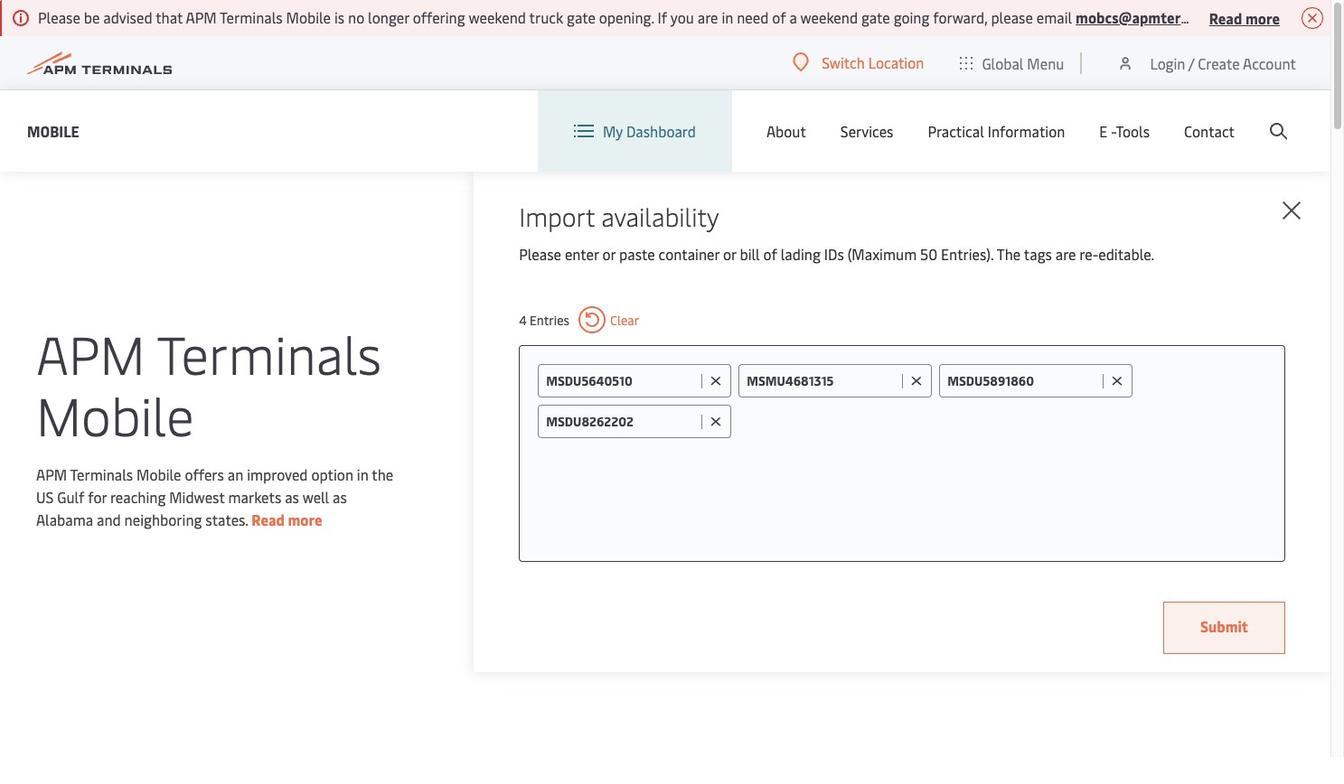 Task type: vqa. For each thing, say whether or not it's contained in the screenshot.
/
yes



Task type: locate. For each thing, give the bounding box(es) containing it.
global
[[983, 53, 1024, 73]]

1 or from the left
[[603, 244, 616, 264]]

are right you in the top of the page
[[698, 7, 719, 27]]

are
[[698, 7, 719, 27], [1056, 244, 1077, 264]]

read more button
[[1210, 6, 1281, 29]]

terminals
[[220, 7, 283, 27], [157, 317, 382, 388], [70, 464, 133, 484]]

0 horizontal spatial a
[[790, 7, 798, 27]]

e -tools
[[1100, 121, 1151, 141]]

0 horizontal spatial read more
[[252, 510, 323, 530]]

terminals for apm terminals mobile
[[157, 317, 382, 388]]

are left re-
[[1056, 244, 1077, 264]]

2 vertical spatial terminals
[[70, 464, 133, 484]]

1 horizontal spatial please
[[519, 244, 562, 264]]

1 horizontal spatial read more
[[1210, 8, 1281, 28]]

1 horizontal spatial more
[[1246, 8, 1281, 28]]

mobile inside the apm terminals mobile offers an improved option in the us gulf for reaching midwest markets as well as alabama and neighboring states.
[[137, 464, 181, 484]]

gate
[[567, 7, 596, 27], [862, 7, 891, 27]]

0 horizontal spatial more
[[288, 510, 323, 530]]

mobile
[[286, 7, 331, 27], [27, 121, 79, 141], [36, 379, 194, 450], [137, 464, 181, 484]]

longer
[[368, 7, 410, 27]]

weekend left 'truck'
[[469, 7, 526, 27]]

1 as from the left
[[285, 487, 299, 507]]

1 horizontal spatial as
[[333, 487, 347, 507]]

obtain
[[1278, 7, 1319, 27]]

0 horizontal spatial as
[[285, 487, 299, 507]]

my dashboard button
[[574, 90, 696, 172]]

midwest
[[169, 487, 225, 507]]

1 vertical spatial in
[[357, 464, 369, 484]]

markets
[[228, 487, 282, 507]]

or left bill
[[724, 244, 737, 264]]

4 entries
[[519, 312, 570, 329]]

apm inside the apm terminals mobile offers an improved option in the us gulf for reaching midwest markets as well as alabama and neighboring states.
[[36, 464, 67, 484]]

terminals for apm terminals mobile offers an improved option in the us gulf for reaching midwest markets as well as alabama and neighboring states.
[[70, 464, 133, 484]]

1 horizontal spatial weekend
[[801, 7, 858, 27]]

that
[[156, 7, 183, 27]]

(maximum
[[848, 244, 917, 264]]

please
[[992, 7, 1034, 27]]

0 horizontal spatial gate
[[567, 7, 596, 27]]

as down the option
[[333, 487, 347, 507]]

switch
[[822, 52, 865, 72]]

1 gate from the left
[[567, 7, 596, 27]]

of
[[773, 7, 787, 27], [764, 244, 778, 264]]

1 vertical spatial read
[[252, 510, 285, 530]]

enter
[[565, 244, 599, 264]]

or
[[603, 244, 616, 264], [724, 244, 737, 264]]

0 horizontal spatial in
[[357, 464, 369, 484]]

0 horizontal spatial weekend
[[469, 7, 526, 27]]

read left to
[[1210, 8, 1243, 28]]

weekend up switch
[[801, 7, 858, 27]]

more inside button
[[1246, 8, 1281, 28]]

login / create account link
[[1117, 36, 1297, 90]]

weekend
[[469, 7, 526, 27], [801, 7, 858, 27]]

is
[[335, 7, 345, 27]]

1 horizontal spatial read
[[1210, 8, 1243, 28]]

if
[[658, 7, 668, 27]]

in
[[722, 7, 734, 27], [357, 464, 369, 484]]

read inside button
[[1210, 8, 1243, 28]]

as up read more link
[[285, 487, 299, 507]]

terminals inside the apm terminals mobile offers an improved option in the us gulf for reaching midwest markets as well as alabama and neighboring states.
[[70, 464, 133, 484]]

more for read more link
[[288, 510, 323, 530]]

or right the enter
[[603, 244, 616, 264]]

please down "import"
[[519, 244, 562, 264]]

read down the markets
[[252, 510, 285, 530]]

alabama
[[36, 510, 93, 530]]

1 horizontal spatial are
[[1056, 244, 1077, 264]]

a left qu in the right top of the page
[[1323, 7, 1330, 27]]

improved
[[247, 464, 308, 484]]

0 horizontal spatial read
[[252, 510, 285, 530]]

1 horizontal spatial gate
[[862, 7, 891, 27]]

and
[[97, 510, 121, 530]]

1 vertical spatial please
[[519, 244, 562, 264]]

e -tools button
[[1100, 90, 1151, 172]]

1 vertical spatial of
[[764, 244, 778, 264]]

gate left going
[[862, 7, 891, 27]]

1 horizontal spatial or
[[724, 244, 737, 264]]

apm for apm terminals mobile
[[36, 317, 145, 388]]

mobile inside the apm terminals mobile
[[36, 379, 194, 450]]

about
[[767, 121, 807, 141]]

global menu
[[983, 53, 1065, 73]]

mobcs@apmterminals.com link
[[1076, 7, 1257, 27]]

0 vertical spatial more
[[1246, 8, 1281, 28]]

services button
[[841, 90, 894, 172]]

1 horizontal spatial a
[[1323, 7, 1330, 27]]

0 vertical spatial in
[[722, 7, 734, 27]]

advised
[[103, 7, 152, 27]]

read more down well
[[252, 510, 323, 530]]

1 vertical spatial apm
[[36, 317, 145, 388]]

1 vertical spatial terminals
[[157, 317, 382, 388]]

qu
[[1334, 7, 1345, 27]]

opening.
[[599, 7, 655, 27]]

2 weekend from the left
[[801, 7, 858, 27]]

gate right 'truck'
[[567, 7, 596, 27]]

gulf
[[57, 487, 85, 507]]

0 horizontal spatial are
[[698, 7, 719, 27]]

2 vertical spatial apm
[[36, 464, 67, 484]]

1 vertical spatial more
[[288, 510, 323, 530]]

0 horizontal spatial or
[[603, 244, 616, 264]]

of right need
[[773, 7, 787, 27]]

0 vertical spatial read
[[1210, 8, 1243, 28]]

please
[[38, 7, 80, 27], [519, 244, 562, 264]]

please left be
[[38, 7, 80, 27]]

0 vertical spatial read more
[[1210, 8, 1281, 28]]

0 horizontal spatial please
[[38, 7, 80, 27]]

0 vertical spatial please
[[38, 7, 80, 27]]

1 vertical spatial read more
[[252, 510, 323, 530]]

0 vertical spatial of
[[773, 7, 787, 27]]

paste
[[620, 244, 655, 264]]

offers
[[185, 464, 224, 484]]

of right bill
[[764, 244, 778, 264]]

read more
[[1210, 8, 1281, 28], [252, 510, 323, 530]]

a
[[790, 7, 798, 27], [1323, 7, 1330, 27]]

apm inside the apm terminals mobile
[[36, 317, 145, 388]]

apm
[[186, 7, 217, 27], [36, 317, 145, 388], [36, 464, 67, 484]]

more down well
[[288, 510, 323, 530]]

bill
[[740, 244, 760, 264]]

tags
[[1025, 244, 1053, 264]]

a right need
[[790, 7, 798, 27]]

states.
[[206, 510, 248, 530]]

1 horizontal spatial in
[[722, 7, 734, 27]]

Entered ID text field
[[546, 373, 698, 390], [747, 373, 898, 390], [546, 413, 698, 431]]

submit button
[[1164, 602, 1286, 655]]

please be advised that apm terminals mobile is no longer offering weekend truck gate opening. if you are in need of a weekend gate going forward, please email mobcs@apmterminals.com to obtain a qu
[[38, 7, 1345, 27]]

read more up the login / create account
[[1210, 8, 1281, 28]]

more
[[1246, 8, 1281, 28], [288, 510, 323, 530]]

e
[[1100, 121, 1108, 141]]

location
[[869, 52, 925, 72]]

read more for read more button
[[1210, 8, 1281, 28]]

create
[[1199, 53, 1241, 73]]

clear
[[611, 312, 640, 329]]

1 a from the left
[[790, 7, 798, 27]]

terminals inside the apm terminals mobile
[[157, 317, 382, 388]]

more up account on the right of the page
[[1246, 8, 1281, 28]]

in left need
[[722, 7, 734, 27]]

in left the
[[357, 464, 369, 484]]

mobcs@apmterminals.com
[[1076, 7, 1257, 27]]



Task type: describe. For each thing, give the bounding box(es) containing it.
practical
[[928, 121, 985, 141]]

in inside the apm terminals mobile offers an improved option in the us gulf for reaching midwest markets as well as alabama and neighboring states.
[[357, 464, 369, 484]]

about button
[[767, 90, 807, 172]]

close alert image
[[1302, 7, 1324, 29]]

re-
[[1080, 244, 1099, 264]]

truck
[[530, 7, 564, 27]]

my dashboard
[[603, 121, 696, 141]]

ids
[[825, 244, 845, 264]]

clear button
[[579, 307, 640, 334]]

be
[[84, 7, 100, 27]]

0 vertical spatial terminals
[[220, 7, 283, 27]]

dashboard
[[627, 121, 696, 141]]

for
[[88, 487, 107, 507]]

read for read more button
[[1210, 8, 1243, 28]]

practical information
[[928, 121, 1066, 141]]

global menu button
[[943, 36, 1083, 90]]

reaching
[[110, 487, 166, 507]]

forward,
[[934, 7, 988, 27]]

apm for apm terminals mobile offers an improved option in the us gulf for reaching midwest markets as well as alabama and neighboring states.
[[36, 464, 67, 484]]

editable.
[[1099, 244, 1155, 264]]

tools
[[1116, 121, 1151, 141]]

read more link
[[252, 510, 323, 530]]

contact
[[1185, 121, 1236, 141]]

practical information button
[[928, 90, 1066, 172]]

more for read more button
[[1246, 8, 1281, 28]]

you
[[671, 7, 695, 27]]

50
[[921, 244, 938, 264]]

information
[[988, 121, 1066, 141]]

my
[[603, 121, 623, 141]]

please for please be advised that apm terminals mobile is no longer offering weekend truck gate opening. if you are in need of a weekend gate going forward, please email mobcs@apmterminals.com to obtain a qu
[[38, 7, 80, 27]]

apm terminals mobile
[[36, 317, 382, 450]]

login / create account
[[1151, 53, 1297, 73]]

mobile link
[[27, 120, 79, 142]]

switch location
[[822, 52, 925, 72]]

the
[[997, 244, 1021, 264]]

2 a from the left
[[1323, 7, 1330, 27]]

an
[[228, 464, 244, 484]]

entries
[[530, 312, 570, 329]]

availability
[[602, 199, 720, 233]]

submit
[[1201, 617, 1249, 637]]

2 as from the left
[[333, 487, 347, 507]]

Entered ID text field
[[948, 373, 1099, 390]]

switch location button
[[793, 52, 925, 72]]

please for please enter or paste container or bill of lading ids (maximum 50 entries). the tags are re-editable.
[[519, 244, 562, 264]]

entries).
[[942, 244, 994, 264]]

0 vertical spatial apm
[[186, 7, 217, 27]]

import
[[519, 199, 595, 233]]

no
[[348, 7, 365, 27]]

4
[[519, 312, 527, 329]]

option
[[311, 464, 354, 484]]

1 weekend from the left
[[469, 7, 526, 27]]

email
[[1037, 7, 1073, 27]]

-
[[1112, 121, 1117, 141]]

read more for read more link
[[252, 510, 323, 530]]

services
[[841, 121, 894, 141]]

the
[[372, 464, 394, 484]]

need
[[737, 7, 769, 27]]

mobile secondary image
[[52, 460, 368, 732]]

menu
[[1028, 53, 1065, 73]]

import availability
[[519, 199, 720, 233]]

well
[[303, 487, 329, 507]]

read for read more link
[[252, 510, 285, 530]]

apm terminals mobile offers an improved option in the us gulf for reaching midwest markets as well as alabama and neighboring states.
[[36, 464, 394, 530]]

/
[[1189, 53, 1195, 73]]

offering
[[413, 7, 466, 27]]

us
[[36, 487, 54, 507]]

2 or from the left
[[724, 244, 737, 264]]

please enter or paste container or bill of lading ids (maximum 50 entries). the tags are re-editable.
[[519, 244, 1155, 264]]

1 vertical spatial are
[[1056, 244, 1077, 264]]

to
[[1260, 7, 1274, 27]]

0 vertical spatial are
[[698, 7, 719, 27]]

account
[[1244, 53, 1297, 73]]

container
[[659, 244, 720, 264]]

neighboring
[[124, 510, 202, 530]]

going
[[894, 7, 930, 27]]

2 gate from the left
[[862, 7, 891, 27]]

login
[[1151, 53, 1186, 73]]

lading
[[781, 244, 821, 264]]

contact button
[[1185, 90, 1236, 172]]



